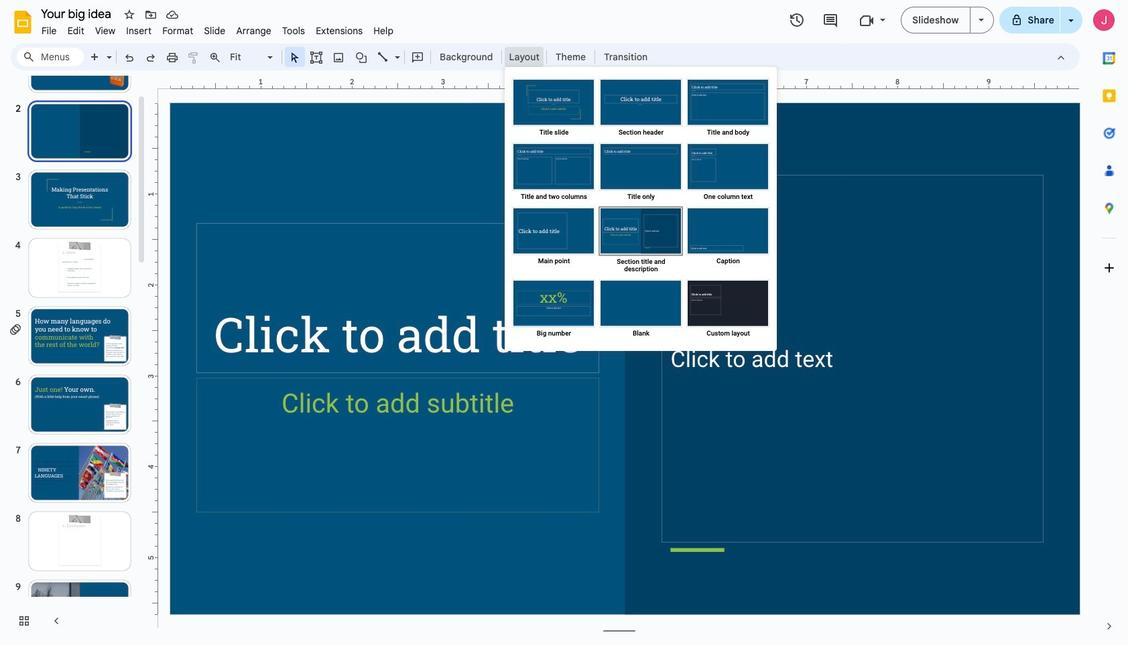 Task type: locate. For each thing, give the bounding box(es) containing it.
1 row from the top
[[511, 76, 772, 141]]

Zoom text field
[[228, 48, 266, 66]]

menu item down rename text box
[[62, 23, 90, 39]]

add comment (⌘+option+m) image
[[411, 51, 424, 64]]

menu item up zoom icon
[[199, 23, 231, 39]]

undo (⌘z) image
[[123, 51, 136, 64]]

menu item down document status: saved to drive. image
[[157, 23, 199, 39]]

paint format image
[[187, 51, 200, 64]]

menu item up select (esc) icon
[[277, 23, 311, 39]]

menu item up new slide with layout icon
[[90, 23, 121, 39]]

line image
[[377, 51, 390, 64]]

zoom image
[[209, 51, 222, 64]]

menu item up insert image
[[311, 23, 368, 39]]

menu item up menus field
[[36, 23, 62, 39]]

Zoom field
[[226, 48, 279, 67]]

redo (⌘y) image
[[144, 51, 158, 64]]

new slide (ctrl+m) image
[[89, 51, 102, 64]]

menu item
[[36, 23, 62, 39], [62, 23, 90, 39], [90, 23, 121, 39], [121, 23, 157, 39], [157, 23, 199, 39], [199, 23, 231, 39], [231, 23, 277, 39], [277, 23, 311, 39], [311, 23, 368, 39], [368, 23, 399, 39]]

row
[[511, 76, 772, 141], [511, 141, 772, 205], [511, 205, 772, 278], [511, 278, 772, 342]]

share. private to only me. image
[[1011, 14, 1023, 26]]

menu bar
[[36, 17, 399, 40]]

1 menu item from the left
[[36, 23, 62, 39]]

4 row from the top
[[511, 278, 772, 342]]

tab list
[[1091, 40, 1129, 608]]

application
[[0, 0, 1129, 646]]

2 row from the top
[[511, 141, 772, 205]]

menu item up zoom field
[[231, 23, 277, 39]]

menu item up select line icon
[[368, 23, 399, 39]]

10 menu item from the left
[[368, 23, 399, 39]]

menu bar inside menu bar banner
[[36, 17, 399, 40]]

navigation
[[0, 19, 148, 646]]

menu item down star image
[[121, 23, 157, 39]]

new slide with layout image
[[103, 48, 112, 53]]

slides home image
[[11, 10, 35, 34]]

print (⌘p) image
[[166, 51, 179, 64]]

Menus field
[[17, 48, 84, 66]]

9 menu item from the left
[[311, 23, 368, 39]]



Task type: vqa. For each thing, say whether or not it's contained in the screenshot.
'Paint format' ICON
yes



Task type: describe. For each thing, give the bounding box(es) containing it.
star image
[[123, 8, 136, 21]]

document status: saved to drive. image
[[166, 8, 179, 21]]

show all comments image
[[823, 12, 839, 28]]

2 menu item from the left
[[62, 23, 90, 39]]

shape image
[[354, 48, 369, 66]]

main toolbar
[[83, 47, 655, 67]]

6 menu item from the left
[[199, 23, 231, 39]]

3 menu item from the left
[[90, 23, 121, 39]]

8 menu item from the left
[[277, 23, 311, 39]]

4 menu item from the left
[[121, 23, 157, 39]]

3 row from the top
[[511, 205, 772, 278]]

quick sharing actions image
[[1069, 19, 1074, 40]]

menu bar banner
[[0, 0, 1129, 646]]

last edit was seconds ago image
[[789, 12, 806, 28]]

hide the menus (ctrl+shift+f) image
[[1055, 51, 1068, 64]]

move image
[[144, 8, 158, 21]]

select line image
[[392, 48, 400, 53]]

7 menu item from the left
[[231, 23, 277, 39]]

Star checkbox
[[120, 5, 139, 24]]

text box image
[[310, 51, 323, 64]]

Rename text field
[[36, 5, 119, 21]]

presentation options image
[[979, 19, 984, 21]]

insert image image
[[331, 48, 346, 66]]

tab list inside menu bar banner
[[1091, 40, 1129, 608]]

5 menu item from the left
[[157, 23, 199, 39]]

select (esc) image
[[288, 51, 302, 64]]



